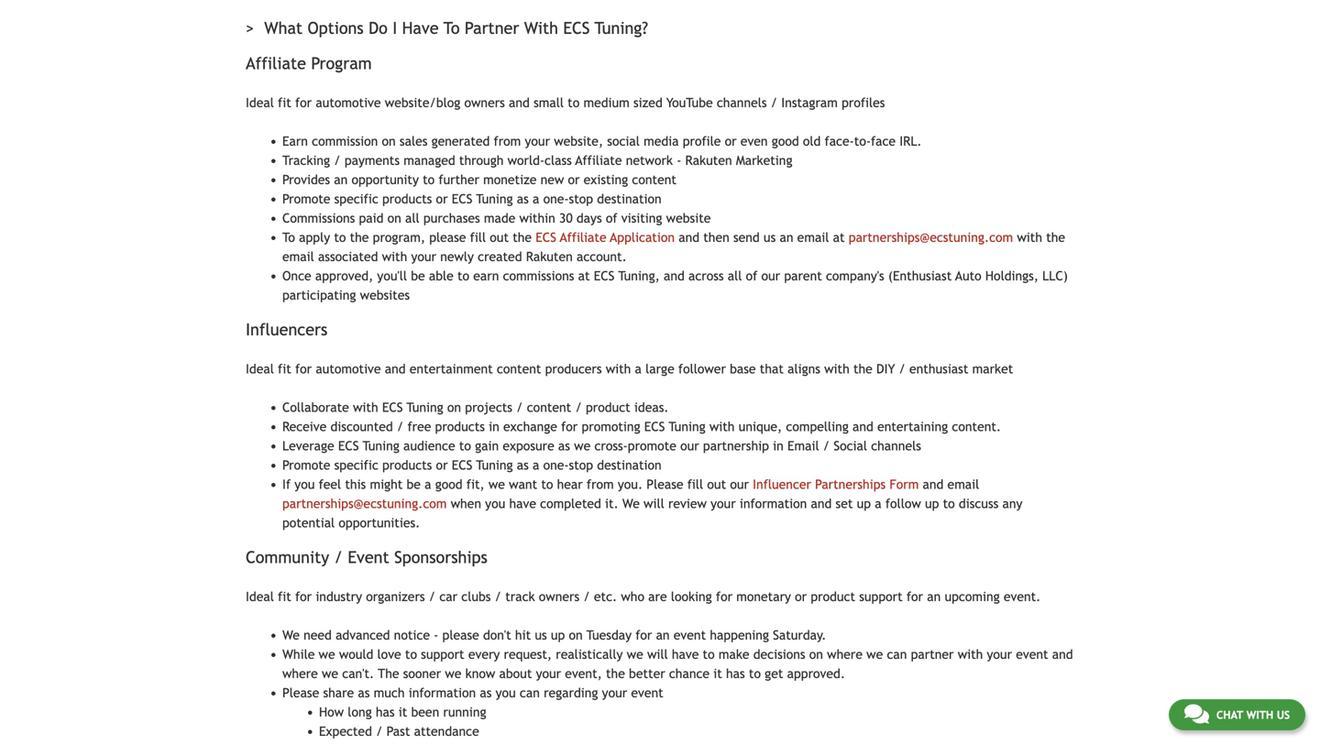 Task type: describe. For each thing, give the bounding box(es) containing it.
attendance
[[414, 724, 479, 739]]

producers
[[545, 362, 602, 376]]

sponsorships
[[394, 548, 488, 567]]

partnerships@ecstuning.com link for if you feel this might be a good fit, we want to hear from you. please fill out our influencer partnerships form and email partnerships@ecstuning.com
[[282, 496, 447, 511]]

tuning up promote on the bottom
[[669, 419, 706, 434]]

sized
[[634, 95, 663, 110]]

tuning,
[[618, 269, 660, 283]]

for left industry
[[295, 590, 312, 604]]

/ left free
[[397, 419, 404, 434]]

visiting
[[621, 211, 662, 226]]

stop inside earn commission on sales generated from your website, social media profile or even good old face-to-face irl. tracking / payments managed through world-class affiliate network - rakuten marketing provides an opportunity to further monetize new or existing content promote specific products or ecs tuning as a one-stop destination commissions paid on all purchases made within 30 days of visiting website
[[569, 192, 593, 206]]

/ left car
[[429, 590, 436, 604]]

affiliate inside earn commission on sales generated from your website, social media profile or even good old face-to-face irl. tracking / payments managed through world-class affiliate network - rakuten marketing provides an opportunity to further monetize new or existing content promote specific products or ecs tuning as a one-stop destination commissions paid on all purchases made within 30 days of visiting website
[[575, 153, 622, 168]]

existing
[[584, 172, 628, 187]]

with up the partnership at the right bottom of page
[[709, 419, 735, 434]]

website
[[666, 211, 711, 226]]

running
[[443, 705, 486, 720]]

/ up promoting
[[575, 400, 582, 415]]

leverage
[[282, 439, 334, 453]]

enthusiast
[[909, 362, 968, 376]]

as up long
[[358, 686, 370, 700]]

/ left etc. at bottom left
[[583, 590, 590, 604]]

completed
[[540, 496, 601, 511]]

1 horizontal spatial at
[[833, 230, 845, 245]]

form
[[890, 477, 919, 492]]

even
[[741, 134, 768, 149]]

ideal fit for automotive and entertainment content producers with a large follower base that aligns with the diy / enthusiast market
[[246, 362, 1013, 376]]

as inside earn commission on sales generated from your website, social media profile or even good old face-to-face irl. tracking / payments managed through world-class affiliate network - rakuten marketing provides an opportunity to further monetize new or existing content promote specific products or ecs tuning as a one-stop destination commissions paid on all purchases made within 30 days of visiting website
[[517, 192, 529, 206]]

content inside earn commission on sales generated from your website, social media profile or even good old face-to-face irl. tracking / payments managed through world-class affiliate network - rakuten marketing provides an opportunity to further monetize new or existing content promote specific products or ecs tuning as a one-stop destination commissions paid on all purchases made within 30 days of visiting website
[[632, 172, 677, 187]]

when you have completed it. we will review your information and set up a follow up to discuss any potential opportunities.
[[282, 496, 1023, 530]]

network
[[626, 153, 673, 168]]

with up discounted
[[353, 400, 378, 415]]

you for when
[[485, 496, 505, 511]]

website,
[[554, 134, 603, 149]]

program
[[311, 54, 372, 73]]

a left large
[[635, 362, 642, 376]]

chat
[[1216, 709, 1243, 722]]

this
[[345, 477, 366, 492]]

stop inside collaborate with ecs tuning on projects / content / product ideas. receive discounted / free products in exchange for promoting ecs tuning with unique, compelling and entertaining content. leverage ecs tuning audience to gain exposure as we cross-promote our partnership in email / social channels promote specific products or ecs tuning as a one-stop destination
[[569, 458, 593, 473]]

event,
[[565, 667, 602, 681]]

be inside once approved, you'll be able to earn commissions at ecs tuning, and across all of our parent company's (enthusiast auto holdings, llc) participating websites
[[411, 269, 425, 283]]

your down event.
[[987, 647, 1012, 662]]

information inside when you have completed it. we will review your information and set up a follow up to discuss any potential opportunities.
[[740, 496, 807, 511]]

while
[[282, 647, 315, 662]]

unique,
[[739, 419, 782, 434]]

all inside once approved, you'll be able to earn commissions at ecs tuning, and across all of our parent company's (enthusiast auto holdings, llc) participating websites
[[728, 269, 742, 283]]

notice
[[394, 628, 430, 643]]

upcoming
[[945, 590, 1000, 604]]

for up "earn"
[[295, 95, 312, 110]]

profile
[[683, 134, 721, 149]]

a inside collaborate with ecs tuning on projects / content / product ideas. receive discounted / free products in exchange for promoting ecs tuning with unique, compelling and entertaining content. leverage ecs tuning audience to gain exposure as we cross-promote our partnership in email / social channels promote specific products or ecs tuning as a one-stop destination
[[533, 458, 539, 473]]

new
[[541, 172, 564, 187]]

1 horizontal spatial can
[[887, 647, 907, 662]]

on up realistically
[[569, 628, 583, 643]]

exchange
[[503, 419, 557, 434]]

generated
[[431, 134, 490, 149]]

your down request,
[[536, 667, 561, 681]]

feel
[[319, 477, 341, 492]]

or left even
[[725, 134, 737, 149]]

1 vertical spatial to
[[282, 230, 295, 245]]

tuning inside earn commission on sales generated from your website, social media profile or even good old face-to-face irl. tracking / payments managed through world-class affiliate network - rakuten marketing provides an opportunity to further monetize new or existing content promote specific products or ecs tuning as a one-stop destination commissions paid on all purchases made within 30 days of visiting website
[[476, 192, 513, 206]]

an right send
[[780, 230, 793, 245]]

ideal for ideal fit for automotive website/blog owners and small to medium sized youtube channels / instagram profiles
[[246, 95, 274, 110]]

we down the need
[[319, 647, 335, 662]]

we inside collaborate with ecs tuning on projects / content / product ideas. receive discounted / free products in exchange for promoting ecs tuning with unique, compelling and entertaining content. leverage ecs tuning audience to gain exposure as we cross-promote our partnership in email / social channels promote specific products or ecs tuning as a one-stop destination
[[574, 439, 591, 453]]

0 horizontal spatial has
[[376, 705, 395, 720]]

with left large
[[606, 362, 631, 376]]

1 vertical spatial product
[[811, 590, 855, 604]]

promote
[[628, 439, 676, 453]]

the inside the we need advanced notice - please don't hit us up on tuesday for an event happening saturday. while we would love to support every request, realistically we will have to make decisions on where we can partner with your event and where we can't. the sooner we know about your event, the better chance it has to get approved. please share as much information as you can regarding your event how long has it been running expected / past attendance
[[606, 667, 625, 681]]

be inside if you feel this might be a good fit, we want to hear from you. please fill out our influencer partnerships form and email partnerships@ecstuning.com
[[407, 477, 421, 492]]

clubs
[[461, 590, 491, 604]]

on up approved.
[[809, 647, 823, 662]]

to inside when you have completed it. we will review your information and set up a follow up to discuss any potential opportunities.
[[943, 496, 955, 511]]

we up share in the left bottom of the page
[[322, 667, 338, 681]]

ecs affiliate application link
[[536, 230, 675, 245]]

good inside earn commission on sales generated from your website, social media profile or even good old face-to-face irl. tracking / payments managed through world-class affiliate network - rakuten marketing provides an opportunity to further monetize new or existing content promote specific products or ecs tuning as a one-stop destination commissions paid on all purchases made within 30 days of visiting website
[[772, 134, 799, 149]]

up inside the we need advanced notice - please don't hit us up on tuesday for an event happening saturday. while we would love to support every request, realistically we will have to make decisions on where we can partner with your event and where we can't. the sooner we know about your event, the better chance it has to get approved. please share as much information as you can regarding your event how long has it been running expected / past attendance
[[551, 628, 565, 643]]

or right 'monetary'
[[795, 590, 807, 604]]

etc.
[[594, 590, 617, 604]]

1 horizontal spatial up
[[857, 496, 871, 511]]

days
[[577, 211, 602, 226]]

/ down compelling
[[823, 439, 830, 453]]

free
[[407, 419, 431, 434]]

community
[[246, 548, 329, 567]]

0 vertical spatial in
[[489, 419, 499, 434]]

company's
[[826, 269, 884, 283]]

of inside earn commission on sales generated from your website, social media profile or even good old face-to-face irl. tracking / payments managed through world-class affiliate network - rakuten marketing provides an opportunity to further monetize new or existing content promote specific products or ecs tuning as a one-stop destination commissions paid on all purchases made within 30 days of visiting website
[[606, 211, 617, 226]]

2 vertical spatial products
[[382, 458, 432, 473]]

1 horizontal spatial email
[[797, 230, 829, 245]]

review
[[668, 496, 707, 511]]

0 vertical spatial affiliate
[[246, 54, 306, 73]]

- inside earn commission on sales generated from your website, social media profile or even good old face-to-face irl. tracking / payments managed through world-class affiliate network - rakuten marketing provides an opportunity to further monetize new or existing content promote specific products or ecs tuning as a one-stop destination commissions paid on all purchases made within 30 days of visiting website
[[677, 153, 681, 168]]

might
[[370, 477, 403, 492]]

/ inside the we need advanced notice - please don't hit us up on tuesday for an event happening saturday. while we would love to support every request, realistically we will have to make decisions on where we can partner with your event and where we can't. the sooner we know about your event, the better chance it has to get approved. please share as much information as you can regarding your event how long has it been running expected / past attendance
[[376, 724, 383, 739]]

on up the program,
[[387, 211, 401, 226]]

it.
[[605, 496, 619, 511]]

us
[[1277, 709, 1290, 722]]

request,
[[504, 647, 552, 662]]

partnerships@ecstuning.com link for to apply to the program, please fill out the ecs affiliate application and then send us an email at partnerships@ecstuning.com
[[849, 230, 1013, 245]]

1 vertical spatial where
[[282, 667, 318, 681]]

1 horizontal spatial where
[[827, 647, 863, 662]]

for up the collaborate
[[295, 362, 312, 376]]

an inside the we need advanced notice - please don't hit us up on tuesday for an event happening saturday. while we would love to support every request, realistically we will have to make decisions on where we can partner with your event and where we can't. the sooner we know about your event, the better chance it has to get approved. please share as much information as you can regarding your event how long has it been running expected / past attendance
[[656, 628, 670, 643]]

medium
[[584, 95, 630, 110]]

provides
[[282, 172, 330, 187]]

llc)
[[1043, 269, 1068, 283]]

and inside once approved, you'll be able to earn commissions at ecs tuning, and across all of our parent company's (enthusiast auto holdings, llc) participating websites
[[664, 269, 685, 283]]

ecs up promote on the bottom
[[644, 419, 665, 434]]

1 horizontal spatial it
[[714, 667, 722, 681]]

are
[[648, 590, 667, 604]]

holdings,
[[985, 269, 1039, 283]]

0 horizontal spatial can
[[520, 686, 540, 700]]

all inside earn commission on sales generated from your website, social media profile or even good old face-to-face irl. tracking / payments managed through world-class affiliate network - rakuten marketing provides an opportunity to further monetize new or existing content promote specific products or ecs tuning as a one-stop destination commissions paid on all purchases made within 30 days of visiting website
[[405, 211, 420, 226]]

or inside collaborate with ecs tuning on projects / content / product ideas. receive discounted / free products in exchange for promoting ecs tuning with unique, compelling and entertaining content. leverage ecs tuning audience to gain exposure as we cross-promote our partnership in email / social channels promote specific products or ecs tuning as a one-stop destination
[[436, 458, 448, 473]]

to down notice
[[405, 647, 417, 662]]

to apply to the program, please fill out the ecs affiliate application and then send us an email at partnerships@ecstuning.com
[[282, 230, 1013, 245]]

can't.
[[342, 667, 374, 681]]

chat with us
[[1216, 709, 1290, 722]]

our inside if you feel this might be a good fit, we want to hear from you. please fill out our influencer partnerships form and email partnerships@ecstuning.com
[[730, 477, 749, 492]]

face
[[871, 134, 896, 149]]

tuning down discounted
[[363, 439, 399, 453]]

/ right diy
[[899, 362, 906, 376]]

with the email associated with your newly created rakuten account.
[[282, 230, 1065, 264]]

we left partner
[[867, 647, 883, 662]]

you for if
[[295, 477, 315, 492]]

earn commission on sales generated from your website, social media profile or even good old face-to-face irl. tracking / payments managed through world-class affiliate network - rakuten marketing provides an opportunity to further monetize new or existing content promote specific products or ecs tuning as a one-stop destination commissions paid on all purchases made within 30 days of visiting website
[[282, 134, 922, 226]]

>  what
[[246, 18, 303, 38]]

1 vertical spatial event
[[1016, 647, 1048, 662]]

with up you'll
[[382, 249, 407, 264]]

face-
[[825, 134, 854, 149]]

application
[[610, 230, 675, 245]]

discounted
[[330, 419, 393, 434]]

our inside once approved, you'll be able to earn commissions at ecs tuning, and across all of our parent company's (enthusiast auto holdings, llc) participating websites
[[761, 269, 780, 283]]

channels inside collaborate with ecs tuning on projects / content / product ideas. receive discounted / free products in exchange for promoting ecs tuning with unique, compelling and entertaining content. leverage ecs tuning audience to gain exposure as we cross-promote our partnership in email / social channels promote specific products or ecs tuning as a one-stop destination
[[871, 439, 921, 453]]

for inside collaborate with ecs tuning on projects / content / product ideas. receive discounted / free products in exchange for promoting ecs tuning with unique, compelling and entertaining content. leverage ecs tuning audience to gain exposure as we cross-promote our partnership in email / social channels promote specific products or ecs tuning as a one-stop destination
[[561, 419, 578, 434]]

from inside if you feel this might be a good fit, we want to hear from you. please fill out our influencer partnerships form and email partnerships@ecstuning.com
[[587, 477, 614, 492]]

past
[[387, 724, 410, 739]]

and inside when you have completed it. we will review your information and set up a follow up to discuss any potential opportunities.
[[811, 496, 832, 511]]

2 horizontal spatial up
[[925, 496, 939, 511]]

us inside the we need advanced notice - please don't hit us up on tuesday for an event happening saturday. while we would love to support every request, realistically we will have to make decisions on where we can partner with your event and where we can't. the sooner we know about your event, the better chance it has to get approved. please share as much information as you can regarding your event how long has it been running expected / past attendance
[[535, 628, 547, 643]]

partner
[[465, 18, 519, 38]]

instagram
[[781, 95, 838, 110]]

your inside when you have completed it. we will review your information and set up a follow up to discuss any potential opportunities.
[[711, 496, 736, 511]]

old
[[803, 134, 821, 149]]

will inside when you have completed it. we will review your information and set up a follow up to discuss any potential opportunities.
[[644, 496, 664, 511]]

automotive for website/blog
[[316, 95, 381, 110]]

0 horizontal spatial owners
[[464, 95, 505, 110]]

0 horizontal spatial out
[[490, 230, 509, 245]]

1 horizontal spatial us
[[764, 230, 776, 245]]

0 vertical spatial support
[[859, 590, 903, 604]]

send
[[733, 230, 760, 245]]

1 horizontal spatial partnerships@ecstuning.com
[[849, 230, 1013, 245]]

exposure
[[503, 439, 554, 453]]

with up holdings,
[[1017, 230, 1042, 245]]

world-
[[508, 153, 545, 168]]

tuning up free
[[407, 400, 443, 415]]

1 horizontal spatial in
[[773, 439, 784, 453]]

email inside if you feel this might be a good fit, we want to hear from you. please fill out our influencer partnerships form and email partnerships@ecstuning.com
[[948, 477, 979, 492]]

0 horizontal spatial fill
[[470, 230, 486, 245]]

to left make
[[703, 647, 715, 662]]

fit for ideal fit for automotive website/blog owners and small to medium sized youtube channels / instagram profiles
[[278, 95, 291, 110]]

partnership
[[703, 439, 769, 453]]

with left us on the bottom of the page
[[1247, 709, 1274, 722]]

please inside if you feel this might be a good fit, we want to hear from you. please fill out our influencer partnerships form and email partnerships@ecstuning.com
[[647, 477, 684, 492]]

will inside the we need advanced notice - please don't hit us up on tuesday for an event happening saturday. while we would love to support every request, realistically we will have to make decisions on where we can partner with your event and where we can't. the sooner we know about your event, the better chance it has to get approved. please share as much information as you can regarding your event how long has it been running expected / past attendance
[[647, 647, 668, 662]]

ecs down discounted
[[338, 439, 359, 453]]

on left sales
[[382, 134, 396, 149]]

have inside the we need advanced notice - please don't hit us up on tuesday for an event happening saturday. while we would love to support every request, realistically we will have to make decisions on where we can partner with your event and where we can't. the sooner we know about your event, the better chance it has to get approved. please share as much information as you can regarding your event how long has it been running expected / past attendance
[[672, 647, 699, 662]]

able
[[429, 269, 454, 283]]

for inside the we need advanced notice - please don't hit us up on tuesday for an event happening saturday. while we would love to support every request, realistically we will have to make decisions on where we can partner with your event and where we can't. the sooner we know about your event, the better chance it has to get approved. please share as much information as you can regarding your event how long has it been running expected / past attendance
[[636, 628, 652, 643]]

1 vertical spatial it
[[399, 705, 407, 720]]

information inside the we need advanced notice - please don't hit us up on tuesday for an event happening saturday. while we would love to support every request, realistically we will have to make decisions on where we can partner with your event and where we can't. the sooner we know about your event, the better chance it has to get approved. please share as much information as you can regarding your event how long has it been running expected / past attendance
[[409, 686, 476, 700]]

monetary
[[736, 590, 791, 604]]

partnerships
[[815, 477, 886, 492]]

as up want
[[517, 458, 529, 473]]

would
[[339, 647, 373, 662]]

profiles
[[842, 95, 885, 110]]

to left get
[[749, 667, 761, 681]]

0 vertical spatial has
[[726, 667, 745, 681]]

follower
[[678, 362, 726, 376]]

your inside with the email associated with your newly created rakuten account.
[[411, 249, 436, 264]]

1 vertical spatial content
[[497, 362, 541, 376]]

fit for ideal fit for automotive and entertainment content producers with a large follower base that aligns with the diy / enthusiast market
[[278, 362, 291, 376]]

projects
[[465, 400, 512, 415]]

that
[[760, 362, 784, 376]]

/ right clubs
[[495, 590, 502, 604]]

tuning down the gain
[[476, 458, 513, 473]]

on inside collaborate with ecs tuning on projects / content / product ideas. receive discounted / free products in exchange for promoting ecs tuning with unique, compelling and entertaining content. leverage ecs tuning audience to gain exposure as we cross-promote our partnership in email / social channels promote specific products or ecs tuning as a one-stop destination
[[447, 400, 461, 415]]

for right looking
[[716, 590, 733, 604]]

fit,
[[466, 477, 485, 492]]

with right aligns
[[824, 362, 850, 376]]

irl.
[[900, 134, 922, 149]]

1 horizontal spatial event
[[674, 628, 706, 643]]

from inside earn commission on sales generated from your website, social media profile or even good old face-to-face irl. tracking / payments managed through world-class affiliate network - rakuten marketing provides an opportunity to further monetize new or existing content promote specific products or ecs tuning as a one-stop destination commissions paid on all purchases made within 30 days of visiting website
[[494, 134, 521, 149]]

1 vertical spatial products
[[435, 419, 485, 434]]

we left know
[[445, 667, 462, 681]]

1 horizontal spatial to
[[444, 18, 460, 38]]

ecs right with
[[563, 18, 590, 38]]

please for -
[[442, 628, 479, 643]]

across
[[689, 269, 724, 283]]

want
[[509, 477, 537, 492]]

ecs up fit,
[[452, 458, 472, 473]]

as right exposure
[[558, 439, 570, 453]]

/ up exchange at left
[[516, 400, 523, 415]]

/ left 'instagram'
[[771, 95, 778, 110]]

ecs down "within"
[[536, 230, 556, 245]]

for left upcoming
[[907, 590, 923, 604]]

the up associated
[[350, 230, 369, 245]]

who
[[621, 590, 644, 604]]



Task type: locate. For each thing, give the bounding box(es) containing it.
0 horizontal spatial all
[[405, 211, 420, 226]]

aligns
[[788, 362, 820, 376]]

-
[[677, 153, 681, 168], [434, 628, 439, 643]]

2 horizontal spatial our
[[761, 269, 780, 283]]

0 vertical spatial have
[[509, 496, 536, 511]]

destination up you.
[[597, 458, 662, 473]]

1 vertical spatial all
[[728, 269, 742, 283]]

a down exposure
[[533, 458, 539, 473]]

0 vertical spatial good
[[772, 134, 799, 149]]

2 promote from the top
[[282, 458, 330, 473]]

3 ideal from the top
[[246, 590, 274, 604]]

partnerships@ecstuning.com inside if you feel this might be a good fit, we want to hear from you. please fill out our influencer partnerships form and email partnerships@ecstuning.com
[[282, 496, 447, 511]]

community / event sponsorships
[[246, 548, 488, 567]]

1 vertical spatial of
[[746, 269, 758, 283]]

1 horizontal spatial we
[[622, 496, 640, 511]]

of
[[606, 211, 617, 226], [746, 269, 758, 283]]

ecs down further
[[452, 192, 472, 206]]

1 vertical spatial stop
[[569, 458, 593, 473]]

/ left event
[[334, 548, 343, 567]]

to up associated
[[334, 230, 346, 245]]

specific up this
[[334, 458, 378, 473]]

1 horizontal spatial support
[[859, 590, 903, 604]]

the
[[350, 230, 369, 245], [513, 230, 532, 245], [1046, 230, 1065, 245], [854, 362, 873, 376], [606, 667, 625, 681]]

the inside with the email associated with your newly created rakuten account.
[[1046, 230, 1065, 245]]

with
[[1017, 230, 1042, 245], [382, 249, 407, 264], [606, 362, 631, 376], [824, 362, 850, 376], [353, 400, 378, 415], [709, 419, 735, 434], [958, 647, 983, 662], [1247, 709, 1274, 722]]

influencer partnerships form link
[[753, 477, 919, 492]]

earn
[[282, 134, 308, 149]]

products inside earn commission on sales generated from your website, social media profile or even good old face-to-face irl. tracking / payments managed through world-class affiliate network - rakuten marketing provides an opportunity to further monetize new or existing content promote specific products or ecs tuning as a one-stop destination commissions paid on all purchases made within 30 days of visiting website
[[382, 192, 432, 206]]

0 horizontal spatial please
[[282, 686, 319, 700]]

if you feel this might be a good fit, we want to hear from you. please fill out our influencer partnerships form and email partnerships@ecstuning.com
[[282, 477, 979, 511]]

have
[[509, 496, 536, 511], [672, 647, 699, 662]]

2 vertical spatial content
[[527, 400, 571, 415]]

to-
[[854, 134, 871, 149]]

1 fit from the top
[[278, 95, 291, 110]]

or up purchases
[[436, 192, 448, 206]]

1 vertical spatial at
[[578, 269, 590, 283]]

the
[[378, 667, 399, 681]]

the left diy
[[854, 362, 873, 376]]

sooner
[[403, 667, 441, 681]]

email inside with the email associated with your newly created rakuten account.
[[282, 249, 314, 264]]

0 horizontal spatial we
[[282, 628, 300, 643]]

please inside the we need advanced notice - please don't hit us up on tuesday for an event happening saturday. while we would love to support every request, realistically we will have to make decisions on where we can partner with your event and where we can't. the sooner we know about your event, the better chance it has to get approved. please share as much information as you can regarding your event how long has it been running expected / past attendance
[[282, 686, 319, 700]]

out down made
[[490, 230, 509, 245]]

affiliate down >  what
[[246, 54, 306, 73]]

you inside if you feel this might be a good fit, we want to hear from you. please fill out our influencer partnerships form and email partnerships@ecstuning.com
[[295, 477, 315, 492]]

you inside the we need advanced notice - please don't hit us up on tuesday for an event happening saturday. while we would love to support every request, realistically we will have to make decisions on where we can partner with your event and where we can't. the sooner we know about your event, the better chance it has to get approved. please share as much information as you can regarding your event how long has it been running expected / past attendance
[[496, 686, 516, 700]]

/ down commission
[[334, 153, 341, 168]]

0 horizontal spatial to
[[282, 230, 295, 245]]

3 fit from the top
[[278, 590, 291, 604]]

1 vertical spatial automotive
[[316, 362, 381, 376]]

or right new
[[568, 172, 580, 187]]

2 automotive from the top
[[316, 362, 381, 376]]

automotive up the collaborate
[[316, 362, 381, 376]]

1 vertical spatial will
[[647, 647, 668, 662]]

0 vertical spatial will
[[644, 496, 664, 511]]

of up 'ecs affiliate application' link
[[606, 211, 617, 226]]

purchases
[[423, 211, 480, 226]]

apply
[[299, 230, 330, 245]]

2 horizontal spatial email
[[948, 477, 979, 492]]

of inside once approved, you'll be able to earn commissions at ecs tuning, and across all of our parent company's (enthusiast auto holdings, llc) participating websites
[[746, 269, 758, 283]]

content up exchange at left
[[527, 400, 571, 415]]

tuning
[[476, 192, 513, 206], [407, 400, 443, 415], [669, 419, 706, 434], [363, 439, 399, 453], [476, 458, 513, 473]]

then
[[703, 230, 730, 245]]

support inside the we need advanced notice - please don't hit us up on tuesday for an event happening saturday. while we would love to support every request, realistically we will have to make decisions on where we can partner with your event and where we can't. the sooner we know about your event, the better chance it has to get approved. please share as much information as you can regarding your event how long has it been running expected / past attendance
[[421, 647, 464, 662]]

out inside if you feel this might be a good fit, we want to hear from you. please fill out our influencer partnerships form and email partnerships@ecstuning.com
[[707, 477, 726, 492]]

market
[[972, 362, 1013, 376]]

will
[[644, 496, 664, 511], [647, 647, 668, 662]]

ideal for ideal fit for industry organizers / car clubs / track owners / etc. who are looking for monetary or product support for an upcoming event.
[[246, 590, 274, 604]]

good inside if you feel this might be a good fit, we want to hear from you. please fill out our influencer partnerships form and email partnerships@ecstuning.com
[[435, 477, 463, 492]]

to inside if you feel this might be a good fit, we want to hear from you. please fill out our influencer partnerships form and email partnerships@ecstuning.com
[[541, 477, 553, 492]]

1 vertical spatial support
[[421, 647, 464, 662]]

- down media
[[677, 153, 681, 168]]

1 vertical spatial promote
[[282, 458, 330, 473]]

stop up 'days' on the left top of the page
[[569, 192, 593, 206]]

to left discuss
[[943, 496, 955, 511]]

to inside once approved, you'll be able to earn commissions at ecs tuning, and across all of our parent company's (enthusiast auto holdings, llc) participating websites
[[457, 269, 469, 283]]

have inside when you have completed it. we will review your information and set up a follow up to discuss any potential opportunities.
[[509, 496, 536, 511]]

up right hit
[[551, 628, 565, 643]]

your down event,
[[602, 686, 627, 700]]

our inside collaborate with ecs tuning on projects / content / product ideas. receive discounted / free products in exchange for promoting ecs tuning with unique, compelling and entertaining content. leverage ecs tuning audience to gain exposure as we cross-promote our partnership in email / social channels promote specific products or ecs tuning as a one-stop destination
[[680, 439, 699, 453]]

0 vertical spatial fill
[[470, 230, 486, 245]]

specific inside earn commission on sales generated from your website, social media profile or even good old face-to-face irl. tracking / payments managed through world-class affiliate network - rakuten marketing provides an opportunity to further monetize new or existing content promote specific products or ecs tuning as a one-stop destination commissions paid on all purchases made within 30 days of visiting website
[[334, 192, 378, 206]]

can left partner
[[887, 647, 907, 662]]

at up company's
[[833, 230, 845, 245]]

fill inside if you feel this might be a good fit, we want to hear from you. please fill out our influencer partnerships form and email partnerships@ecstuning.com
[[687, 477, 703, 492]]

event down event.
[[1016, 647, 1048, 662]]

0 vertical spatial you
[[295, 477, 315, 492]]

can down "about"
[[520, 686, 540, 700]]

social
[[834, 439, 867, 453]]

email up the once
[[282, 249, 314, 264]]

once approved, you'll be able to earn commissions at ecs tuning, and across all of our parent company's (enthusiast auto holdings, llc) participating websites
[[282, 269, 1068, 303]]

product inside collaborate with ecs tuning on projects / content / product ideas. receive discounted / free products in exchange for promoting ecs tuning with unique, compelling and entertaining content. leverage ecs tuning audience to gain exposure as we cross-promote our partnership in email / social channels promote specific products or ecs tuning as a one-stop destination
[[586, 400, 630, 415]]

ecs inside earn commission on sales generated from your website, social media profile or even good old face-to-face irl. tracking / payments managed through world-class affiliate network - rakuten marketing provides an opportunity to further monetize new or existing content promote specific products or ecs tuning as a one-stop destination commissions paid on all purchases made within 30 days of visiting website
[[452, 192, 472, 206]]

0 vertical spatial of
[[606, 211, 617, 226]]

1 automotive from the top
[[316, 95, 381, 110]]

within
[[519, 211, 555, 226]]

owners right track
[[539, 590, 580, 604]]

the down "within"
[[513, 230, 532, 245]]

0 horizontal spatial up
[[551, 628, 565, 643]]

make
[[719, 647, 750, 662]]

made
[[484, 211, 516, 226]]

0 horizontal spatial at
[[578, 269, 590, 283]]

to
[[568, 95, 580, 110], [423, 172, 435, 187], [334, 230, 346, 245], [457, 269, 469, 283], [459, 439, 471, 453], [541, 477, 553, 492], [943, 496, 955, 511], [405, 647, 417, 662], [703, 647, 715, 662], [749, 667, 761, 681]]

monetize
[[483, 172, 537, 187]]

partnerships@ecstuning.com link up (enthusiast
[[849, 230, 1013, 245]]

we inside the we need advanced notice - please don't hit us up on tuesday for an event happening saturday. while we would love to support every request, realistically we will have to make decisions on where we can partner with your event and where we can't. the sooner we know about your event, the better chance it has to get approved. please share as much information as you can regarding your event how long has it been running expected / past attendance
[[282, 628, 300, 643]]

2 one- from the top
[[543, 458, 569, 473]]

automotive for and
[[316, 362, 381, 376]]

to right small
[[568, 95, 580, 110]]

a left the follow
[[875, 496, 882, 511]]

have up chance
[[672, 647, 699, 662]]

potential
[[282, 516, 335, 530]]

cross-
[[594, 439, 628, 453]]

event
[[348, 548, 389, 567]]

car
[[439, 590, 458, 604]]

2 destination from the top
[[597, 458, 662, 473]]

from
[[494, 134, 521, 149], [587, 477, 614, 492]]

1 horizontal spatial out
[[707, 477, 726, 492]]

a inside when you have completed it. we will review your information and set up a follow up to discuss any potential opportunities.
[[875, 496, 882, 511]]

2 specific from the top
[[334, 458, 378, 473]]

0 vertical spatial please
[[429, 230, 466, 245]]

destination inside collaborate with ecs tuning on projects / content / product ideas. receive discounted / free products in exchange for promoting ecs tuning with unique, compelling and entertaining content. leverage ecs tuning audience to gain exposure as we cross-promote our partnership in email / social channels promote specific products or ecs tuning as a one-stop destination
[[597, 458, 662, 473]]

0 vertical spatial it
[[714, 667, 722, 681]]

0 vertical spatial content
[[632, 172, 677, 187]]

need
[[304, 628, 332, 643]]

0 vertical spatial owners
[[464, 95, 505, 110]]

please up every at the bottom of page
[[442, 628, 479, 643]]

event up chance
[[674, 628, 706, 643]]

and inside the we need advanced notice - please don't hit us up on tuesday for an event happening saturday. while we would love to support every request, realistically we will have to make decisions on where we can partner with your event and where we can't. the sooner we know about your event, the better chance it has to get approved. please share as much information as you can regarding your event how long has it been running expected / past attendance
[[1052, 647, 1073, 662]]

all up the program,
[[405, 211, 420, 226]]

has down much
[[376, 705, 395, 720]]

approved,
[[315, 269, 373, 283]]

ideal for ideal fit for automotive and entertainment content producers with a large follower base that aligns with the diy / enthusiast market
[[246, 362, 274, 376]]

1 vertical spatial we
[[282, 628, 300, 643]]

fit
[[278, 95, 291, 110], [278, 362, 291, 376], [278, 590, 291, 604]]

your inside earn commission on sales generated from your website, social media profile or even good old face-to-face irl. tracking / payments managed through world-class affiliate network - rakuten marketing provides an opportunity to further monetize new or existing content promote specific products or ecs tuning as a one-stop destination commissions paid on all purchases made within 30 days of visiting website
[[525, 134, 550, 149]]

promote inside earn commission on sales generated from your website, social media profile or even good old face-to-face irl. tracking / payments managed through world-class affiliate network - rakuten marketing provides an opportunity to further monetize new or existing content promote specific products or ecs tuning as a one-stop destination commissions paid on all purchases made within 30 days of visiting website
[[282, 192, 330, 206]]

fill
[[470, 230, 486, 245], [687, 477, 703, 492]]

product up promoting
[[586, 400, 630, 415]]

1 vertical spatial our
[[680, 439, 699, 453]]

please up how
[[282, 686, 319, 700]]

an inside earn commission on sales generated from your website, social media profile or even good old face-to-face irl. tracking / payments managed through world-class affiliate network - rakuten marketing provides an opportunity to further monetize new or existing content promote specific products or ecs tuning as a one-stop destination commissions paid on all purchases made within 30 days of visiting website
[[334, 172, 348, 187]]

1 horizontal spatial owners
[[539, 590, 580, 604]]

0 vertical spatial email
[[797, 230, 829, 245]]

product up the saturday.
[[811, 590, 855, 604]]

any
[[1003, 496, 1023, 511]]

fill up newly
[[470, 230, 486, 245]]

1 vertical spatial good
[[435, 477, 463, 492]]

1 vertical spatial can
[[520, 686, 540, 700]]

you'll
[[377, 269, 407, 283]]

1 horizontal spatial fill
[[687, 477, 703, 492]]

/ left past
[[376, 724, 383, 739]]

1 vertical spatial you
[[485, 496, 505, 511]]

newly
[[440, 249, 474, 264]]

1 horizontal spatial good
[[772, 134, 799, 149]]

you inside when you have completed it. we will review your information and set up a follow up to discuss any potential opportunities.
[[485, 496, 505, 511]]

specific inside collaborate with ecs tuning on projects / content / product ideas. receive discounted / free products in exchange for promoting ecs tuning with unique, compelling and entertaining content. leverage ecs tuning audience to gain exposure as we cross-promote our partnership in email / social channels promote specific products or ecs tuning as a one-stop destination
[[334, 458, 378, 473]]

support left upcoming
[[859, 590, 903, 604]]

be left able
[[411, 269, 425, 283]]

1 vertical spatial -
[[434, 628, 439, 643]]

good
[[772, 134, 799, 149], [435, 477, 463, 492]]

managed
[[404, 153, 455, 168]]

ecs up discounted
[[382, 400, 403, 415]]

1 one- from the top
[[543, 192, 569, 206]]

2 stop from the top
[[569, 458, 593, 473]]

0 horizontal spatial of
[[606, 211, 617, 226]]

1 horizontal spatial -
[[677, 153, 681, 168]]

0 vertical spatial products
[[382, 192, 432, 206]]

be right might on the left
[[407, 477, 421, 492]]

1 stop from the top
[[569, 192, 593, 206]]

it
[[714, 667, 722, 681], [399, 705, 407, 720]]

please down purchases
[[429, 230, 466, 245]]

or down audience
[[436, 458, 448, 473]]

specific up paid on the left of page
[[334, 192, 378, 206]]

1 promote from the top
[[282, 192, 330, 206]]

sales
[[400, 134, 428, 149]]

2 vertical spatial fit
[[278, 590, 291, 604]]

one- inside earn commission on sales generated from your website, social media profile or even good old face-to-face irl. tracking / payments managed through world-class affiliate network - rakuten marketing provides an opportunity to further monetize new or existing content promote specific products or ecs tuning as a one-stop destination commissions paid on all purchases made within 30 days of visiting website
[[543, 192, 569, 206]]

every
[[468, 647, 500, 662]]

your up "world-"
[[525, 134, 550, 149]]

the left better
[[606, 667, 625, 681]]

ecs inside once approved, you'll be able to earn commissions at ecs tuning, and across all of our parent company's (enthusiast auto holdings, llc) participating websites
[[594, 269, 615, 283]]

websites
[[360, 288, 410, 303]]

tracking
[[282, 153, 330, 168]]

0 horizontal spatial -
[[434, 628, 439, 643]]

an left upcoming
[[927, 590, 941, 604]]

your right review
[[711, 496, 736, 511]]

out
[[490, 230, 509, 245], [707, 477, 726, 492]]

at inside once approved, you'll be able to earn commissions at ecs tuning, and across all of our parent company's (enthusiast auto holdings, llc) participating websites
[[578, 269, 590, 283]]

email
[[788, 439, 819, 453]]

our right promote on the bottom
[[680, 439, 699, 453]]

you.
[[618, 477, 643, 492]]

happening
[[710, 628, 769, 643]]

0 vertical spatial be
[[411, 269, 425, 283]]

we inside if you feel this might be a good fit, we want to hear from you. please fill out our influencer partnerships form and email partnerships@ecstuning.com
[[489, 477, 505, 492]]

0 vertical spatial us
[[764, 230, 776, 245]]

1 vertical spatial owners
[[539, 590, 580, 604]]

we inside when you have completed it. we will review your information and set up a follow up to discuss any potential opportunities.
[[622, 496, 640, 511]]

1 vertical spatial destination
[[597, 458, 662, 473]]

1 vertical spatial be
[[407, 477, 421, 492]]

0 horizontal spatial have
[[509, 496, 536, 511]]

decisions
[[753, 647, 805, 662]]

- inside the we need advanced notice - please don't hit us up on tuesday for an event happening saturday. while we would love to support every request, realistically we will have to make decisions on where we can partner with your event and where we can't. the sooner we know about your event, the better chance it has to get approved. please share as much information as you can regarding your event how long has it been running expected / past attendance
[[434, 628, 439, 643]]

industry
[[316, 590, 362, 604]]

1 vertical spatial fit
[[278, 362, 291, 376]]

rakuten inside earn commission on sales generated from your website, social media profile or even good old face-to-face irl. tracking / payments managed through world-class affiliate network - rakuten marketing provides an opportunity to further monetize new or existing content promote specific products or ecs tuning as a one-stop destination commissions paid on all purchases made within 30 days of visiting website
[[685, 153, 732, 168]]

0 horizontal spatial our
[[680, 439, 699, 453]]

parent
[[784, 269, 822, 283]]

to inside earn commission on sales generated from your website, social media profile or even good old face-to-face irl. tracking / payments managed through world-class affiliate network - rakuten marketing provides an opportunity to further monetize new or existing content promote specific products or ecs tuning as a one-stop destination commissions paid on all purchases made within 30 days of visiting website
[[423, 172, 435, 187]]

1 destination from the top
[[597, 192, 662, 206]]

please inside the we need advanced notice - please don't hit us up on tuesday for an event happening saturday. while we would love to support every request, realistically we will have to make decisions on where we can partner with your event and where we can't. the sooner we know about your event, the better chance it has to get approved. please share as much information as you can regarding your event how long has it been running expected / past attendance
[[442, 628, 479, 643]]

you right when
[[485, 496, 505, 511]]

partnerships@ecstuning.com down this
[[282, 496, 447, 511]]

as down know
[[480, 686, 492, 700]]

0 horizontal spatial in
[[489, 419, 499, 434]]

with inside the we need advanced notice - please don't hit us up on tuesday for an event happening saturday. while we would love to support every request, realistically we will have to make decisions on where we can partner with your event and where we can't. the sooner we know about your event, the better chance it has to get approved. please share as much information as you can regarding your event how long has it been running expected / past attendance
[[958, 647, 983, 662]]

large
[[646, 362, 675, 376]]

follow
[[886, 496, 921, 511]]

receive
[[282, 419, 327, 434]]

please for program,
[[429, 230, 466, 245]]

comments image
[[1184, 703, 1209, 725]]

payments
[[345, 153, 400, 168]]

it down make
[[714, 667, 722, 681]]

through
[[459, 153, 504, 168]]

to inside collaborate with ecs tuning on projects / content / product ideas. receive discounted / free products in exchange for promoting ecs tuning with unique, compelling and entertaining content. leverage ecs tuning audience to gain exposure as we cross-promote our partnership in email / social channels promote specific products or ecs tuning as a one-stop destination
[[459, 439, 471, 453]]

advanced
[[336, 628, 390, 643]]

a down audience
[[425, 477, 431, 492]]

we up better
[[627, 647, 643, 662]]

can
[[887, 647, 907, 662], [520, 686, 540, 700]]

partnerships@ecstuning.com up (enthusiast
[[849, 230, 1013, 245]]

good up when
[[435, 477, 463, 492]]

commission
[[312, 134, 378, 149]]

a inside if you feel this might be a good fit, we want to hear from you. please fill out our influencer partnerships form and email partnerships@ecstuning.com
[[425, 477, 431, 492]]

0 vertical spatial to
[[444, 18, 460, 38]]

all
[[405, 211, 420, 226], [728, 269, 742, 283]]

to down managed
[[423, 172, 435, 187]]

we up while
[[282, 628, 300, 643]]

we right fit,
[[489, 477, 505, 492]]

content.
[[952, 419, 1001, 434]]

0 vertical spatial product
[[586, 400, 630, 415]]

collaborate with ecs tuning on projects / content / product ideas. receive discounted / free products in exchange for promoting ecs tuning with unique, compelling and entertaining content. leverage ecs tuning audience to gain exposure as we cross-promote our partnership in email / social channels promote specific products or ecs tuning as a one-stop destination
[[282, 400, 1001, 473]]

up right set
[[857, 496, 871, 511]]

0 vertical spatial from
[[494, 134, 521, 149]]

destination inside earn commission on sales generated from your website, social media profile or even good old face-to-face irl. tracking / payments managed through world-class affiliate network - rakuten marketing provides an opportunity to further monetize new or existing content promote specific products or ecs tuning as a one-stop destination commissions paid on all purchases made within 30 days of visiting website
[[597, 192, 662, 206]]

paid
[[359, 211, 384, 226]]

track
[[505, 590, 535, 604]]

rakuten inside with the email associated with your newly created rakuten account.
[[526, 249, 573, 264]]

promote inside collaborate with ecs tuning on projects / content / product ideas. receive discounted / free products in exchange for promoting ecs tuning with unique, compelling and entertaining content. leverage ecs tuning audience to gain exposure as we cross-promote our partnership in email / social channels promote specific products or ecs tuning as a one-stop destination
[[282, 458, 330, 473]]

opportunity
[[352, 172, 419, 187]]

channels down entertaining
[[871, 439, 921, 453]]

2 vertical spatial event
[[631, 686, 664, 700]]

1 specific from the top
[[334, 192, 378, 206]]

on left projects
[[447, 400, 461, 415]]

1 vertical spatial partnerships@ecstuning.com link
[[282, 496, 447, 511]]

1 vertical spatial specific
[[334, 458, 378, 473]]

to left hear
[[541, 477, 553, 492]]

0 horizontal spatial good
[[435, 477, 463, 492]]

1 vertical spatial please
[[282, 686, 319, 700]]

0 horizontal spatial us
[[535, 628, 547, 643]]

0 horizontal spatial rakuten
[[526, 249, 573, 264]]

0 vertical spatial channels
[[717, 95, 767, 110]]

how
[[319, 705, 344, 720]]

fit for ideal fit for industry organizers / car clubs / track owners / etc. who are looking for monetary or product support for an upcoming event.
[[278, 590, 291, 604]]

a inside earn commission on sales generated from your website, social media profile or even good old face-to-face irl. tracking / payments managed through world-class affiliate network - rakuten marketing provides an opportunity to further monetize new or existing content promote specific products or ecs tuning as a one-stop destination commissions paid on all purchases made within 30 days of visiting website
[[533, 192, 539, 206]]

and inside collaborate with ecs tuning on projects / content / product ideas. receive discounted / free products in exchange for promoting ecs tuning with unique, compelling and entertaining content. leverage ecs tuning audience to gain exposure as we cross-promote our partnership in email / social channels promote specific products or ecs tuning as a one-stop destination
[[853, 419, 874, 434]]

specific
[[334, 192, 378, 206], [334, 458, 378, 473]]

0 vertical spatial all
[[405, 211, 420, 226]]

an
[[334, 172, 348, 187], [780, 230, 793, 245], [927, 590, 941, 604], [656, 628, 670, 643]]

to left the gain
[[459, 439, 471, 453]]

0 vertical spatial partnerships@ecstuning.com link
[[849, 230, 1013, 245]]

1 horizontal spatial of
[[746, 269, 758, 283]]

you right if
[[295, 477, 315, 492]]

2 fit from the top
[[278, 362, 291, 376]]

0 vertical spatial rakuten
[[685, 153, 732, 168]]

content
[[632, 172, 677, 187], [497, 362, 541, 376], [527, 400, 571, 415]]

1 vertical spatial us
[[535, 628, 547, 643]]

chance
[[669, 667, 710, 681]]

one- inside collaborate with ecs tuning on projects / content / product ideas. receive discounted / free products in exchange for promoting ecs tuning with unique, compelling and entertaining content. leverage ecs tuning audience to gain exposure as we cross-promote our partnership in email / social channels promote specific products or ecs tuning as a one-stop destination
[[543, 458, 569, 473]]

0 vertical spatial specific
[[334, 192, 378, 206]]

opportunities.
[[339, 516, 420, 530]]

0 vertical spatial where
[[827, 647, 863, 662]]

2 vertical spatial email
[[948, 477, 979, 492]]

for right exchange at left
[[561, 419, 578, 434]]

1 vertical spatial rakuten
[[526, 249, 573, 264]]

one- down new
[[543, 192, 569, 206]]

at
[[833, 230, 845, 245], [578, 269, 590, 283]]

0 horizontal spatial channels
[[717, 95, 767, 110]]

affiliate down 'days' on the left top of the page
[[560, 230, 607, 245]]

2 horizontal spatial event
[[1016, 647, 1048, 662]]

all right across
[[728, 269, 742, 283]]

associated
[[318, 249, 378, 264]]

where down while
[[282, 667, 318, 681]]

partnerships@ecstuning.com link
[[849, 230, 1013, 245], [282, 496, 447, 511]]

0 vertical spatial -
[[677, 153, 681, 168]]

a up "within"
[[533, 192, 539, 206]]

support up 'sooner' on the bottom
[[421, 647, 464, 662]]

about
[[499, 667, 532, 681]]

1 vertical spatial email
[[282, 249, 314, 264]]

1 horizontal spatial channels
[[871, 439, 921, 453]]

content inside collaborate with ecs tuning on projects / content / product ideas. receive discounted / free products in exchange for promoting ecs tuning with unique, compelling and entertaining content. leverage ecs tuning audience to gain exposure as we cross-promote our partnership in email / social channels promote specific products or ecs tuning as a one-stop destination
[[527, 400, 571, 415]]

0 horizontal spatial it
[[399, 705, 407, 720]]

/ inside earn commission on sales generated from your website, social media profile or even good old face-to-face irl. tracking / payments managed through world-class affiliate network - rakuten marketing provides an opportunity to further monetize new or existing content promote specific products or ecs tuning as a one-stop destination commissions paid on all purchases made within 30 days of visiting website
[[334, 153, 341, 168]]

to down newly
[[457, 269, 469, 283]]

and inside if you feel this might be a good fit, we want to hear from you. please fill out our influencer partnerships form and email partnerships@ecstuning.com
[[923, 477, 944, 492]]

gain
[[475, 439, 499, 453]]

destination up visiting
[[597, 192, 662, 206]]

0 vertical spatial we
[[622, 496, 640, 511]]

1 horizontal spatial partnerships@ecstuning.com link
[[849, 230, 1013, 245]]

1 horizontal spatial our
[[730, 477, 749, 492]]

2 vertical spatial affiliate
[[560, 230, 607, 245]]

2 ideal from the top
[[246, 362, 274, 376]]

expected
[[319, 724, 372, 739]]

approved.
[[787, 667, 845, 681]]

regarding
[[544, 686, 598, 700]]

long
[[348, 705, 372, 720]]

0 horizontal spatial support
[[421, 647, 464, 662]]

in left email
[[773, 439, 784, 453]]

to left apply
[[282, 230, 295, 245]]

at down account.
[[578, 269, 590, 283]]

1 ideal from the top
[[246, 95, 274, 110]]

1 vertical spatial information
[[409, 686, 476, 700]]

2 vertical spatial you
[[496, 686, 516, 700]]

1 vertical spatial ideal
[[246, 362, 274, 376]]

1 horizontal spatial information
[[740, 496, 807, 511]]



Task type: vqa. For each thing, say whether or not it's contained in the screenshot.
Ideal
yes



